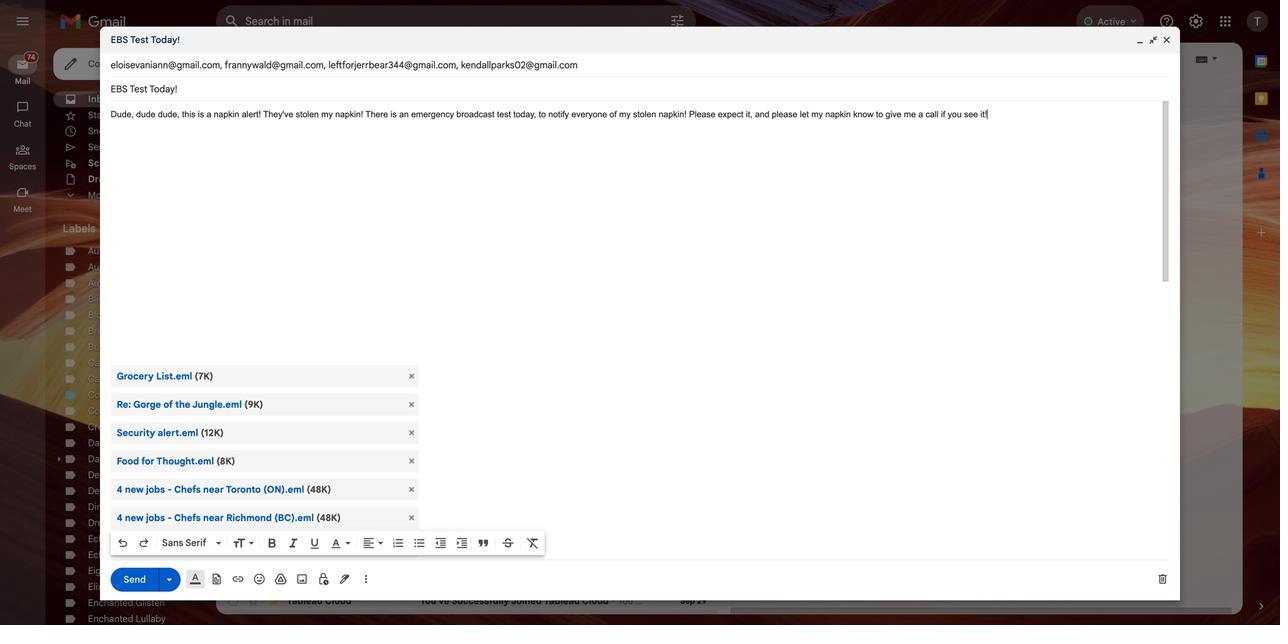 Task type: locate. For each thing, give the bounding box(es) containing it.
not important switch up attachment: security alert.eml. press enter to view the attachment and delete to remove it element on the left of page
[[267, 408, 280, 421]]

4 for 4 new jobs - chefs near toronto (on).eml
[[117, 484, 123, 496]]

1 not important switch from the top
[[267, 352, 280, 365]]

3 not important switch from the top
[[267, 445, 280, 459]]

1 sep 29 from the top
[[680, 559, 706, 569]]

main content containing brad
[[216, 43, 1243, 625]]

bids inside ebs test today! dialog
[[149, 541, 169, 552]]

thought.eml
[[156, 456, 214, 467]]

cars & bids row
[[216, 480, 717, 499]]

1 horizontal spatial is
[[391, 109, 397, 119]]

0 horizontal spatial my
[[321, 109, 333, 119]]

is right this
[[198, 109, 204, 119]]

social tab
[[553, 75, 721, 107]]

new for 6 new jobs - chefs near richmond (bc)
[[428, 558, 447, 570]]

row containing ican
[[216, 461, 717, 480]]

aurora up aurora euphoria link on the top left of page
[[88, 245, 116, 257]]

a right the me
[[918, 109, 923, 119]]

2 vertical spatial aurora
[[88, 277, 116, 289]]

7 row from the top
[[216, 555, 717, 573]]

Subject field
[[111, 83, 1169, 96]]

2 horizontal spatial 2
[[350, 615, 354, 625]]

2 is from the left
[[391, 109, 397, 119]]

1 a from the left
[[207, 109, 211, 119]]

cell up draft
[[287, 427, 420, 440]]

week
[[178, 541, 203, 552]]

4 for 4 new jobs - chefs near richmond (bc).eml
[[117, 512, 123, 524]]

(7k)
[[195, 371, 213, 382]]

0 horizontal spatial cloud
[[325, 595, 352, 607]]

lush down blossom solace link at the left of page
[[120, 325, 140, 337]]

bubbles link
[[88, 341, 122, 353]]

primary tab
[[216, 75, 383, 107]]

1 horizontal spatial of
[[610, 109, 617, 119]]

navigation containing mail
[[0, 43, 47, 625]]

4 job alerts by job b. from the top
[[287, 558, 377, 570]]

important according to google magic. switch down insert files using drive image
[[267, 595, 280, 608]]

1 horizontal spatial toronto
[[529, 539, 564, 551]]

2 napkin! from the left
[[659, 109, 687, 119]]

6
[[420, 558, 426, 570]]

2 horizontal spatial my
[[811, 109, 823, 119]]

toronto inside 4 new jobs - chefs near toronto (on) link
[[529, 539, 564, 551]]

cascade down bubbles
[[88, 357, 125, 369]]

cars & bids inside row
[[287, 521, 339, 532]]

0 vertical spatial cell
[[287, 371, 420, 384]]

1 vertical spatial echoes
[[88, 549, 119, 561]]

cars & bids for row containing cars & bids's not important switch
[[287, 521, 339, 532]]

1 vertical spatial aurora
[[88, 261, 116, 273]]

noreply
[[287, 390, 318, 402]]

important according to google magic. switch down attachment: grocery list.eml. press enter to view the attachment and delete to remove it element on the left of the page
[[267, 389, 280, 403]]

2 vertical spatial important according to google magic. switch
[[267, 595, 280, 608]]

1 vertical spatial richmond
[[529, 558, 575, 570]]

new for 4 new jobs - chefs near richmond (bc).eml
[[125, 512, 144, 524]]

, down the search in mail icon
[[220, 59, 222, 71]]

2 to from the left
[[876, 109, 883, 119]]

1 cars & bids from the top
[[287, 483, 339, 495]]

1 horizontal spatial my
[[619, 109, 631, 119]]

insert signature image
[[338, 573, 351, 586]]

8 not important switch from the top
[[267, 539, 280, 552]]

0 vertical spatial 4
[[117, 484, 123, 496]]

1 horizontal spatial cloud
[[582, 595, 609, 607]]

cozy
[[127, 373, 148, 385], [88, 405, 109, 417]]

insert files using drive image
[[274, 573, 287, 586]]

security alert.eml (12k)
[[117, 427, 224, 439]]

ebs test today! dialog
[[100, 27, 1180, 625]]

not important switch up insert files using drive image
[[267, 557, 280, 571]]

important according to google magic. switch inside google row
[[267, 576, 280, 589]]

cell up noreply
[[287, 371, 420, 384]]

0 horizontal spatial to
[[539, 109, 546, 119]]

by up insert signature icon
[[336, 558, 347, 570]]

1 horizontal spatial a
[[918, 109, 923, 119]]

9 not important switch from the top
[[267, 557, 280, 571]]

2 not important switch from the top
[[267, 408, 280, 421]]

2 my from the left
[[619, 109, 631, 119]]

0 vertical spatial cascade
[[88, 357, 125, 369]]

of left the
[[163, 399, 173, 411]]

of right 🎃 image
[[610, 109, 617, 119]]

0 vertical spatial important according to google magic. switch
[[267, 389, 280, 403]]

2 sep 29 from the top
[[680, 596, 706, 606]]

more options image
[[362, 573, 370, 586]]

eloisevaniann@gmail.com
[[111, 59, 220, 71]]

italic ‪(⌘i)‬ image
[[287, 537, 300, 550]]

2 sep from the top
[[680, 596, 695, 606]]

1 vertical spatial important according to google magic. switch
[[267, 576, 280, 589]]

1 important according to google magic. switch from the top
[[267, 389, 280, 403]]

not important switch down insert files using drive image
[[267, 613, 280, 625]]

mail, 74 unread messages image
[[22, 55, 37, 67]]

blossom solace link
[[88, 309, 155, 321]]

1 vertical spatial lush
[[120, 485, 141, 497]]

please
[[689, 109, 716, 119]]

1 napkin! from the left
[[335, 109, 363, 119]]

alerts up the toggle confidential mode icon
[[306, 558, 333, 570]]

2
[[340, 111, 344, 121], [333, 466, 337, 476], [350, 615, 354, 625]]

0 horizontal spatial a
[[207, 109, 211, 119]]

74
[[191, 94, 200, 104]]

(48k) down draft
[[307, 484, 331, 496]]

toronto inside attachment: 4 new jobs - chefs near toronto (on).eml. press enter to view the attachment and delete to remove it element
[[226, 484, 261, 496]]

atlassian
[[287, 409, 325, 420]]

0 horizontal spatial is
[[198, 109, 204, 119]]

not important switch down attachment: security alert.eml. press enter to view the attachment and delete to remove it element on the left of page
[[267, 445, 280, 459]]

new
[[125, 484, 144, 496], [125, 512, 144, 524], [428, 539, 447, 551], [428, 558, 447, 570]]

month!
[[544, 110, 576, 122]]

cozy joyful link
[[88, 405, 137, 417]]

jobs up 'meadow' at the bottom left of page
[[146, 512, 165, 524]]

not important switch down attachment: 4 new jobs - chefs near toronto (on).eml. press enter to view the attachment and delete to remove it element
[[267, 501, 280, 515]]

2 cell from the top
[[287, 427, 420, 440]]

not important switch down attachment: food for thought.eml. press enter to view the attachment and delete to remove it element
[[267, 483, 280, 496]]

0 vertical spatial aurora
[[88, 245, 116, 257]]

2 down the tableau cloud
[[350, 615, 354, 625]]

1 horizontal spatial cozy
[[127, 373, 148, 385]]

,
[[220, 59, 222, 71], [324, 59, 326, 71], [456, 59, 459, 71], [308, 110, 311, 122], [304, 465, 307, 476]]

bjord
[[313, 110, 337, 122]]

sep for 6 new jobs - chefs near richmond (bc) -
[[680, 559, 695, 569]]

my right let
[[811, 109, 823, 119]]

1 vertical spatial (48k)
[[316, 512, 341, 524]]

3 aurora from the top
[[88, 277, 116, 289]]

important according to google magic. switch
[[267, 389, 280, 403], [267, 576, 280, 589], [267, 595, 280, 608]]

meadow
[[121, 533, 158, 545]]

my down social tab
[[619, 109, 631, 119]]

8 row from the top
[[216, 592, 717, 611]]

not important switch inside "cars & bids" row
[[267, 483, 280, 496]]

day
[[88, 437, 104, 449]]

delight up euphoria on the top of page
[[119, 245, 149, 257]]

sent link
[[88, 141, 107, 153]]

tableau
[[287, 595, 323, 607], [544, 595, 580, 607]]

by up the ican , draft 2
[[332, 446, 342, 458]]

aurora delight link
[[88, 245, 149, 257]]

2 vertical spatial 4
[[420, 539, 426, 551]]

is left an
[[391, 109, 397, 119]]

know
[[853, 109, 874, 119]]

jobs right indent less ‪(⌘[)‬ icon
[[449, 539, 468, 551]]

new up 'meadow' at the bottom left of page
[[125, 512, 144, 524]]

dazzle
[[88, 453, 116, 465]]

3 my from the left
[[811, 109, 823, 119]]

aurora euphoria link
[[88, 261, 156, 273]]

not important switch up attachment: 4 new jobs - chefs near toronto (on).eml. press enter to view the attachment and delete to remove it element
[[267, 464, 280, 477]]

richmond inside row
[[529, 558, 575, 570]]

attachment: 4 new jobs - chefs near richmond (bc).eml. press enter to view the attachment and delete to remove it element
[[111, 507, 419, 529]]

0 vertical spatial (48k)
[[307, 484, 331, 496]]

of
[[610, 109, 617, 119], [163, 399, 173, 411]]

0 vertical spatial of
[[610, 109, 617, 119]]

snoozed link
[[88, 125, 125, 137]]

🎃 image
[[585, 111, 596, 122]]

richmond for (bc)
[[529, 558, 575, 570]]

alerts up draft
[[305, 446, 330, 458]]

you've
[[420, 595, 450, 607]]

cars & bids down the ican , draft 2
[[287, 483, 339, 495]]

napkin! left please
[[659, 109, 687, 119]]

jobs for 6 new jobs - chefs near richmond (bc)
[[449, 558, 468, 570]]

alerts up formatting options toolbar
[[306, 502, 333, 514]]

halloween
[[420, 110, 467, 122]]

formatting options toolbar
[[111, 531, 545, 555]]

near down (8k) on the bottom
[[203, 484, 224, 496]]

jobs down for
[[146, 484, 165, 496]]

0 horizontal spatial cozy
[[88, 405, 109, 417]]

stolen down social tab
[[633, 109, 656, 119]]

, for bjord
[[308, 110, 311, 122]]

leftforjerrbear344@gmail.com
[[329, 59, 456, 71]]

day link
[[88, 437, 104, 449]]

alerts for 3rd not important switch
[[305, 446, 330, 458]]

napkin left know
[[825, 109, 851, 119]]

0 horizontal spatial 2
[[333, 466, 337, 476]]

near down strikethrough ‪(⌘⇧x)‬ icon
[[506, 558, 527, 570]]

near up in
[[203, 512, 224, 524]]

tableau right joined
[[544, 595, 580, 607]]

near for (on).eml
[[203, 484, 224, 496]]

chefs down the today
[[477, 539, 504, 551]]

1 horizontal spatial richmond
[[529, 558, 575, 570]]

chat heading
[[0, 119, 45, 129]]

minimize image
[[1135, 35, 1145, 45]]

alerts for fifth not important switch from the bottom of the main content containing brad
[[306, 502, 333, 514]]

enchanted down the elixir link
[[88, 597, 133, 609]]

1 vertical spatial cell
[[287, 427, 420, 440]]

cars inside row
[[287, 483, 308, 495]]

cloud
[[325, 595, 352, 607], [582, 595, 609, 607]]

0 vertical spatial sep 29
[[680, 559, 706, 569]]

not important switch inside 2 row
[[267, 613, 280, 625]]

1 vertical spatial sep
[[680, 596, 695, 606]]

cascade cozy link
[[88, 373, 148, 385]]

cozy up gorge
[[127, 373, 148, 385]]

6 row from the top
[[216, 536, 717, 555]]

not important switch up bold ‪(⌘b)‬ icon
[[267, 520, 280, 533]]

4 left indent less ‪(⌘[)‬ icon
[[420, 539, 426, 551]]

tableau down the google
[[287, 595, 323, 607]]

delight down dazzle at the bottom
[[88, 469, 118, 481]]

0 vertical spatial lush
[[120, 325, 140, 337]]

by
[[332, 446, 342, 458], [336, 502, 347, 514], [336, 539, 347, 551], [336, 558, 347, 570]]

(48k) inside attachment: 4 new jobs - chefs near richmond (bc).eml. press enter to view the attachment and delete to remove it element
[[316, 512, 341, 524]]

0 vertical spatial sep
[[680, 559, 695, 569]]

search in mail image
[[220, 9, 244, 33]]

to left give on the right
[[876, 109, 883, 119]]

1 vertical spatial of
[[163, 399, 173, 411]]

1 horizontal spatial to
[[876, 109, 883, 119]]

new right the "bulleted list ‪(⌘⇧8)‬" image
[[428, 539, 447, 551]]

not important switch left 'italic ‪(⌘i)‬' image
[[267, 539, 280, 552]]

Search in mail search field
[[216, 5, 696, 37]]

1 horizontal spatial napkin!
[[659, 109, 687, 119]]

job alerts by job b. row
[[216, 443, 717, 461], [216, 499, 717, 517]]

noreply row
[[216, 387, 717, 405]]

cascade link
[[88, 357, 125, 369]]

0 vertical spatial cars & bids
[[287, 483, 339, 495]]

0 vertical spatial 2
[[340, 111, 344, 121]]

0 horizontal spatial napkin!
[[335, 109, 363, 119]]

1 horizontal spatial napkin
[[825, 109, 851, 119]]

to left notify
[[539, 109, 546, 119]]

1 aurora from the top
[[88, 245, 116, 257]]

1 vertical spatial delight
[[88, 469, 118, 481]]

1 vertical spatial cars & bids
[[287, 521, 339, 532]]

job alerts by job b. row up cars & bids today -
[[216, 499, 717, 517]]

& down the ican , draft 2
[[310, 483, 317, 495]]

(48k) up formatting options toolbar
[[316, 512, 341, 524]]

today!
[[151, 34, 180, 46]]

halloween watching movie month!
[[420, 110, 576, 122]]

6 new jobs - chefs near richmond (bc) -
[[420, 558, 607, 570]]

1 vertical spatial enchanted
[[88, 613, 133, 625]]

aurora up blissful link
[[88, 277, 116, 289]]

0 horizontal spatial stolen
[[296, 109, 319, 119]]

2 napkin from the left
[[825, 109, 851, 119]]

new inside attachment: 4 new jobs - chefs near toronto (on).eml. press enter to view the attachment and delete to remove it element
[[125, 484, 144, 496]]

1 row from the top
[[216, 107, 717, 125]]

2 right draft
[[333, 466, 337, 476]]

tab list
[[1243, 43, 1280, 577], [216, 75, 1243, 107]]

alerts for 7th row not important switch
[[306, 558, 333, 570]]

security
[[117, 427, 155, 439]]

near
[[203, 484, 224, 496], [203, 512, 224, 524], [506, 539, 527, 551], [506, 558, 527, 570]]

my right brad
[[321, 109, 333, 119]]

richmond inside ebs test today! dialog
[[226, 512, 272, 524]]

near for (bc)
[[506, 558, 527, 570]]

attachment: re: gorge of the jungle.eml. press enter to view the attachment and delete to remove it element
[[111, 394, 419, 416]]

kendallparks02@gmail.com
[[461, 59, 578, 71]]

sans
[[162, 537, 183, 549]]

5 row from the top
[[216, 517, 717, 536]]

1 job alerts by job b. from the top
[[287, 446, 371, 458]]

0 horizontal spatial tableau
[[287, 595, 323, 607]]

napkin left alert!
[[214, 109, 239, 119]]

10 not important switch from the top
[[267, 613, 280, 625]]

draft
[[309, 465, 330, 476]]

chefs
[[174, 484, 201, 496], [174, 512, 201, 524], [477, 539, 504, 551], [477, 558, 504, 570]]

1 vertical spatial 4
[[117, 512, 123, 524]]

2 for draft
[[333, 466, 337, 476]]

meet heading
[[0, 204, 45, 215]]

breeze
[[88, 325, 117, 337]]

broadcast
[[457, 109, 495, 119]]

near up the 6 new jobs - chefs near richmond (bc) -
[[506, 539, 527, 551]]

&
[[310, 483, 317, 495], [310, 521, 317, 532], [443, 521, 450, 532], [140, 541, 147, 552]]

delight down delight link
[[88, 485, 118, 497]]

alerts for not important switch related to third row from the bottom
[[306, 539, 333, 551]]

1 tableau from the left
[[287, 595, 323, 607]]

toronto up 4 new jobs - chefs near richmond (bc).eml (48k)
[[226, 484, 261, 496]]

1 vertical spatial toronto
[[529, 539, 564, 551]]

& inside ebs test today! dialog
[[140, 541, 147, 552]]

0 horizontal spatial of
[[163, 399, 173, 411]]

important according to google magic. switch for noreply
[[267, 389, 280, 403]]

toronto left "(on)"
[[529, 539, 564, 551]]

cloud down (bc)
[[582, 595, 609, 607]]

cozy up crepes
[[88, 405, 109, 417]]

attachment: grocery list.eml. press enter to view the attachment and delete to remove it element
[[111, 365, 419, 388]]

1 vertical spatial job alerts by job b. row
[[216, 499, 717, 517]]

29 for you've successfully joined tableau cloud -
[[697, 596, 706, 606]]

2 29 from the top
[[697, 596, 706, 606]]

spaces
[[9, 162, 36, 172]]

delight
[[119, 245, 149, 257], [88, 469, 118, 481], [88, 485, 118, 497]]

eight link
[[88, 565, 110, 577]]

cascade down cascade link
[[88, 373, 125, 385]]

cloud down insert signature icon
[[325, 595, 352, 607]]

dazzle dewdrop link
[[88, 453, 157, 465]]

1 sep from the top
[[680, 559, 695, 569]]

cars & bids inside row
[[287, 483, 339, 495]]

jobs for 4 new jobs - chefs near richmond (bc).eml
[[146, 512, 165, 524]]

not important switch
[[267, 352, 280, 365], [267, 408, 280, 421], [267, 445, 280, 459], [267, 464, 280, 477], [267, 483, 280, 496], [267, 501, 280, 515], [267, 520, 280, 533], [267, 539, 280, 552], [267, 557, 280, 571], [267, 613, 280, 625]]

0 vertical spatial cozy
[[127, 373, 148, 385]]

echoes down dreamy link
[[88, 533, 119, 545]]

3 job alerts by job b. from the top
[[287, 539, 377, 551]]

7 not important switch from the top
[[267, 520, 280, 533]]

chefs down the quote ‪(⌘⇧9)‬ image
[[477, 558, 504, 570]]

insert link ‪(⌘k)‬ image
[[231, 573, 245, 586]]

29
[[697, 559, 706, 569], [697, 596, 706, 606]]

send
[[123, 574, 146, 586]]

attachment: food for thought.eml. press enter to view the attachment and delete to remove it element
[[111, 450, 419, 473]]

lush down food
[[120, 485, 141, 497]]

attach files image
[[210, 573, 223, 586]]

2 important according to google magic. switch from the top
[[267, 576, 280, 589]]

cell
[[287, 371, 420, 384], [287, 427, 420, 440]]

food
[[117, 456, 139, 467]]

3 row from the top
[[216, 424, 717, 443]]

echoes up eight link
[[88, 549, 119, 561]]

important according to google magic. switch inside noreply row
[[267, 389, 280, 403]]

new inside attachment: 4 new jobs - chefs near richmond (bc).eml. press enter to view the attachment and delete to remove it element
[[125, 512, 144, 524]]

strikethrough ‪(⌘⇧x)‬ image
[[501, 537, 515, 550]]

2 cascade from the top
[[88, 373, 125, 385]]

4 new jobs - chefs near toronto (on).eml (48k)
[[117, 484, 331, 496]]

aurora
[[88, 245, 116, 257], [88, 261, 116, 273], [88, 277, 116, 289]]

new right 6
[[428, 558, 447, 570]]

insert emoji ‪(⌘⇧2)‬ image
[[253, 573, 266, 586]]

see
[[964, 109, 978, 119]]

chefs down thought.eml
[[174, 484, 201, 496]]

jungle.eml
[[192, 399, 242, 411]]

job alerts by job b. for fifth not important switch from the bottom of the main content containing brad
[[287, 502, 377, 514]]

, left bjord
[[308, 110, 311, 122]]

cars & bids up underline ‪(⌘u)‬ icon
[[287, 521, 339, 532]]

alerts right 'italic ‪(⌘i)‬' image
[[306, 539, 333, 551]]

enchanted down "enchanted glisten" link
[[88, 613, 133, 625]]

0 vertical spatial enchanted
[[88, 597, 133, 609]]

google row
[[216, 573, 717, 592]]

4 down delight link
[[117, 484, 123, 496]]

0 vertical spatial job alerts by job b. row
[[216, 443, 717, 461]]

2 inside brad , bjord 2
[[340, 111, 344, 121]]

labels heading
[[63, 222, 189, 235]]

not important switch for "cars & bids" row
[[267, 483, 280, 496]]

6 not important switch from the top
[[267, 501, 280, 515]]

cars
[[287, 483, 308, 495], [287, 521, 308, 532], [420, 521, 441, 532], [117, 541, 138, 552]]

aurora down the aurora delight "link"
[[88, 261, 116, 273]]

stolen down primary tab
[[296, 109, 319, 119]]

1 horizontal spatial 2
[[340, 111, 344, 121]]

4 up echoes meadow link
[[117, 512, 123, 524]]

1 29 from the top
[[697, 559, 706, 569]]

send button
[[111, 568, 159, 592]]

1 vertical spatial sep 29
[[680, 596, 706, 606]]

2 inside the ican , draft 2
[[333, 466, 337, 476]]

labels
[[63, 222, 96, 235]]

1 horizontal spatial tableau
[[544, 595, 580, 607]]

(bc).eml
[[274, 512, 314, 524]]

2 cars & bids from the top
[[287, 521, 339, 532]]

job alerts by job b. row down atlassian row
[[216, 443, 717, 461]]

4 not important switch from the top
[[267, 464, 280, 477]]

1 echoes from the top
[[88, 533, 119, 545]]

not important switch for 2 row
[[267, 613, 280, 625]]

0 vertical spatial delight
[[119, 245, 149, 257]]

navigation
[[0, 43, 47, 625]]

jobs up google row
[[449, 558, 468, 570]]

0 vertical spatial echoes
[[88, 533, 119, 545]]

you
[[948, 109, 962, 119]]

dude,
[[111, 109, 134, 119]]

richmond up review.eml on the bottom left
[[226, 512, 272, 524]]

3 important according to google magic. switch from the top
[[267, 595, 280, 608]]

rainbow
[[121, 549, 157, 561]]

important according to google magic. switch right insert emoji ‪(⌘⇧2)‬ icon
[[267, 576, 280, 589]]

undo ‪(⌘z)‬ image
[[116, 537, 129, 550]]

richmond down 4 new jobs - chefs near toronto (on) link
[[529, 558, 575, 570]]

not important switch inside atlassian row
[[267, 408, 280, 421]]

row
[[216, 107, 717, 125], [216, 349, 717, 368], [216, 424, 717, 443], [216, 461, 717, 480], [216, 517, 717, 536], [216, 536, 717, 555], [216, 555, 717, 573], [216, 592, 717, 611]]

a right this
[[207, 109, 211, 119]]

0 vertical spatial toronto
[[226, 484, 261, 496]]

main content
[[216, 43, 1243, 625]]

0 vertical spatial 29
[[697, 559, 706, 569]]

0 horizontal spatial napkin
[[214, 109, 239, 119]]

2 job alerts by job b. from the top
[[287, 502, 377, 514]]

chefs for 6 new jobs - chefs near richmond (bc)
[[477, 558, 504, 570]]

0 vertical spatial richmond
[[226, 512, 272, 524]]

chefs up the "sans serif" option
[[174, 512, 201, 524]]

2 right bjord
[[340, 111, 344, 121]]

sep
[[680, 559, 695, 569], [680, 596, 695, 606]]

napkin! left there
[[335, 109, 363, 119]]

inbox link
[[88, 93, 113, 105]]

1 enchanted from the top
[[88, 597, 133, 609]]

0 horizontal spatial toronto
[[226, 484, 261, 496]]

1 vertical spatial 29
[[697, 596, 706, 606]]

(48k) inside attachment: 4 new jobs - chefs near toronto (on).eml. press enter to view the attachment and delete to remove it element
[[307, 484, 331, 496]]

& right undo ‪(⌘z)‬ icon
[[140, 541, 147, 552]]

follow link to manage storage image
[[1021, 197, 1035, 211]]

1 vertical spatial cascade
[[88, 373, 125, 385]]

, left draft
[[304, 465, 307, 476]]

1 vertical spatial cozy
[[88, 405, 109, 417]]

2 job alerts by job b. row from the top
[[216, 499, 717, 517]]

not important switch up the attachment: re: gorge of the jungle.eml. press enter to view the attachment and delete to remove it element
[[267, 352, 280, 365]]

0 horizontal spatial richmond
[[226, 512, 272, 524]]

1 vertical spatial 2
[[333, 466, 337, 476]]

5 not important switch from the top
[[267, 483, 280, 496]]

4 row from the top
[[216, 461, 717, 480]]

1 horizontal spatial stolen
[[633, 109, 656, 119]]

2 vertical spatial 2
[[350, 615, 354, 625]]



Task type: describe. For each thing, give the bounding box(es) containing it.
frannywald@gmail.com
[[225, 59, 324, 71]]

ican , draft 2
[[287, 465, 337, 476]]

cars & bids for not important switch in "cars & bids" row
[[287, 483, 339, 495]]

row containing tableau cloud
[[216, 592, 717, 611]]

ebs test today!
[[111, 34, 180, 46]]

& up indent less ‪(⌘[)‬ icon
[[443, 521, 450, 532]]

near for (on)
[[506, 539, 527, 551]]

job alerts by job b. for 7th row not important switch
[[287, 558, 377, 570]]

more
[[88, 190, 110, 201]]

by right underline ‪(⌘u)‬ icon
[[336, 539, 347, 551]]

attachment: 4 new jobs - chefs near toronto (on).eml. press enter to view the attachment and delete to remove it element
[[111, 479, 419, 501]]

close image
[[1161, 35, 1172, 45]]

it,
[[746, 109, 753, 119]]

near for (bc).eml
[[203, 512, 224, 524]]

fri, sep 29, 2023, 9:12 am element
[[681, 613, 706, 625]]

today,
[[513, 109, 536, 119]]

lush inside cozy joyful crepes day dazzle dewdrop delight delight lush dino dreamy echoes meadow echoes rainbow eight elixir enchanted glisten enchanted lullaby
[[120, 485, 141, 497]]

, up primary tab
[[324, 59, 326, 71]]

new inside 4 new jobs - chefs near toronto (on) link
[[428, 539, 447, 551]]

gorge
[[133, 399, 161, 411]]

bulleted list ‪(⌘⇧8)‬ image
[[413, 537, 426, 550]]

drafts
[[88, 173, 116, 185]]

ebs
[[111, 34, 128, 46]]

bold ‪(⌘b)‬ image
[[265, 537, 279, 550]]

cars & bids today -
[[420, 521, 511, 532]]

test
[[130, 34, 149, 46]]

(61k)
[[270, 541, 292, 552]]

sans serif option
[[159, 537, 213, 550]]

cozy inside aurora delight aurora euphoria aurora radiant blissful blossom solace breeze lush bubbles cascade cascade cozy
[[127, 373, 148, 385]]

starred
[[88, 109, 120, 121]]

2 tableau from the left
[[544, 595, 580, 607]]

grocery
[[117, 371, 154, 382]]

alert.eml
[[158, 427, 198, 439]]

of inside the attachment: re: gorge of the jungle.eml. press enter to view the attachment and delete to remove it element
[[163, 399, 173, 411]]

they've
[[263, 109, 293, 119]]

not important switch for atlassian row
[[267, 408, 280, 421]]

it!
[[981, 109, 987, 119]]

brad , bjord 2
[[287, 110, 344, 122]]

elixir
[[88, 581, 108, 593]]

aurora delight aurora euphoria aurora radiant blissful blossom solace breeze lush bubbles cascade cascade cozy
[[88, 245, 156, 385]]

(48k) for 4 new jobs - chefs near richmond (bc).eml (48k)
[[316, 512, 341, 524]]

& inside row
[[310, 483, 317, 495]]

in
[[205, 541, 213, 552]]

indent less ‪(⌘[)‬ image
[[434, 537, 447, 550]]

2 cloud from the left
[[582, 595, 609, 607]]

dino link
[[88, 501, 107, 513]]

spaces heading
[[0, 161, 45, 172]]

content
[[88, 389, 122, 401]]

4 new jobs - chefs near richmond (bc).eml (48k)
[[117, 512, 341, 524]]

toronto for (on)
[[529, 539, 564, 551]]

expect
[[718, 109, 744, 119]]

dude, dude dude, this is a napkin alert! they've stolen my napkin! there is an emergency broadcast test today, to notify everyone of my stolen napkin! please expect it, and please let my napkin know to give me a call if you see it!
[[111, 109, 987, 119]]

not important switch for third row from the bottom
[[267, 539, 280, 552]]

sent
[[88, 141, 107, 153]]

chefs for 4 new jobs - chefs near toronto (on).eml
[[174, 484, 201, 496]]

echoes meadow link
[[88, 533, 158, 545]]

, up promotions, 2 new messages, tab
[[456, 59, 459, 71]]

sep 29 for 6 new jobs - chefs near richmond (bc) -
[[680, 559, 706, 569]]

older image
[[1131, 52, 1144, 65]]

(48k) for 4 new jobs - chefs near toronto (on).eml (48k)
[[307, 484, 331, 496]]

starred snoozed sent scheduled drafts
[[88, 109, 136, 185]]

not important switch for row containing ican
[[267, 464, 280, 477]]

2 a from the left
[[918, 109, 923, 119]]

dude
[[136, 109, 156, 119]]

toggle confidential mode image
[[317, 573, 330, 586]]

google
[[287, 577, 317, 588]]

mail heading
[[0, 76, 45, 87]]

underline ‪(⌘u)‬ image
[[308, 537, 321, 551]]

delight inside aurora delight aurora euphoria aurora radiant blissful blossom solace breeze lush bubbles cascade cascade cozy
[[119, 245, 149, 257]]

me
[[904, 109, 916, 119]]

enchanted lullaby link
[[88, 613, 166, 625]]

serif
[[185, 537, 206, 549]]

sans serif
[[162, 537, 206, 549]]

scheduled
[[88, 157, 136, 169]]

discard draft ‪(⌘⇧d)‬ image
[[1156, 573, 1169, 586]]

crepes link
[[88, 421, 118, 433]]

new for 4 new jobs - chefs near toronto (on).eml
[[125, 484, 144, 496]]

starred link
[[88, 109, 120, 121]]

2 row from the top
[[216, 349, 717, 368]]

numbered list ‪(⌘⇧7)‬ image
[[391, 537, 405, 550]]

give
[[886, 109, 902, 119]]

(9k)
[[244, 399, 263, 411]]

echoes rainbow link
[[88, 549, 157, 561]]

refresh image
[[267, 52, 280, 65]]

atlassian row
[[216, 405, 717, 424]]

not important switch for 7th row from the bottom of the main content containing brad
[[267, 352, 280, 365]]

the
[[175, 399, 190, 411]]

2 enchanted from the top
[[88, 613, 133, 625]]

compose
[[88, 58, 130, 70]]

important according to google magic. switch for google
[[267, 576, 280, 589]]

if
[[941, 109, 945, 119]]

brad
[[287, 110, 308, 122]]

toggle split pane mode image
[[1157, 52, 1171, 65]]

alert!
[[242, 109, 261, 119]]

& up underline ‪(⌘u)‬ icon
[[310, 521, 317, 532]]

richmond for (bc).eml
[[226, 512, 272, 524]]

1 napkin from the left
[[214, 109, 239, 119]]

there
[[365, 109, 388, 119]]

row containing brad
[[216, 107, 717, 125]]

not important switch for row containing cars & bids
[[267, 520, 280, 533]]

settings image
[[1188, 13, 1204, 29]]

this
[[182, 109, 195, 119]]

cell inside row
[[287, 427, 420, 440]]

1 cascade from the top
[[88, 357, 125, 369]]

2 for bjord
[[340, 111, 344, 121]]

bubbles
[[88, 341, 122, 353]]

2 echoes from the top
[[88, 549, 119, 561]]

crepes
[[88, 421, 118, 433]]

drafts link
[[88, 173, 116, 185]]

main menu image
[[15, 13, 31, 29]]

1 is from the left
[[198, 109, 204, 119]]

dreamy
[[88, 517, 121, 529]]

important according to google magic. switch for tableau cloud
[[267, 595, 280, 608]]

solace
[[126, 309, 155, 321]]

re:
[[117, 399, 131, 411]]

dino
[[88, 501, 107, 513]]

4 new jobs - chefs near toronto (on) link
[[420, 539, 644, 552]]

row containing cars & bids
[[216, 517, 717, 536]]

re: gorge of the jungle.eml (9k)
[[117, 399, 263, 411]]

toronto for (on).eml
[[226, 484, 261, 496]]

redo ‪(⌘y)‬ image
[[137, 537, 151, 550]]

more send options image
[[163, 573, 176, 587]]

job alerts by job b. for not important switch related to third row from the bottom
[[287, 539, 377, 551]]

cars inside ebs test today! dialog
[[117, 541, 138, 552]]

1 cell from the top
[[287, 371, 420, 384]]

sep for you've successfully joined tableau cloud -
[[680, 596, 695, 606]]

cozy inside cozy joyful crepes day dazzle dewdrop delight delight lush dino dreamy echoes meadow echoes rainbow eight elixir enchanted glisten enchanted lullaby
[[88, 405, 109, 417]]

everyone
[[571, 109, 607, 119]]

job alerts by job b. for 3rd not important switch
[[287, 446, 371, 458]]

remove formatting ‪(⌘\)‬ image
[[526, 537, 539, 550]]

details link
[[969, 551, 994, 561]]

important mainly because you often read messages with this label. switch
[[267, 109, 280, 123]]

Message Body text field
[[111, 108, 1159, 359]]

tableau cloud
[[287, 595, 352, 607]]

advanced search options image
[[664, 7, 691, 34]]

attachment: security alert.eml. press enter to view the attachment and delete to remove it element
[[111, 422, 419, 444]]

not important switch for 7th row
[[267, 557, 280, 571]]

elixir link
[[88, 581, 108, 593]]

meet
[[13, 204, 32, 214]]

let
[[800, 109, 809, 119]]

insert photo image
[[295, 573, 309, 586]]

lullaby
[[136, 613, 166, 625]]

4 inside row
[[420, 539, 426, 551]]

lush inside aurora delight aurora euphoria aurora radiant blissful blossom solace breeze lush bubbles cascade cascade cozy
[[120, 325, 140, 337]]

and
[[755, 109, 770, 119]]

chat
[[14, 119, 31, 129]]

4 new jobs - chefs near toronto (on)
[[420, 539, 588, 551]]

2 vertical spatial delight
[[88, 485, 118, 497]]

1 stolen from the left
[[296, 109, 319, 119]]

an
[[399, 109, 409, 119]]

1 my from the left
[[321, 109, 333, 119]]

2 row
[[216, 611, 717, 625]]

(bc)
[[577, 558, 598, 570]]

, for draft
[[304, 465, 307, 476]]

by up formatting options toolbar
[[336, 502, 347, 514]]

pop out image
[[1148, 35, 1159, 45]]

2 aurora from the top
[[88, 261, 116, 273]]

chefs for 4 new jobs - chefs near richmond (bc).eml
[[174, 512, 201, 524]]

inbox
[[88, 93, 113, 105]]

, for frannywald@gmail.com
[[220, 59, 222, 71]]

bids inside row
[[319, 483, 339, 495]]

promotions, 2 new messages, tab
[[385, 75, 553, 107]]

blissful
[[88, 293, 118, 305]]

of inside message body text box
[[610, 109, 617, 119]]

quote ‪(⌘⇧9)‬ image
[[477, 537, 490, 550]]

1 to from the left
[[539, 109, 546, 119]]

emergency
[[411, 109, 454, 119]]

joyful
[[111, 405, 137, 417]]

test
[[497, 109, 511, 119]]

dreamy link
[[88, 517, 121, 529]]

8:35 am
[[677, 111, 706, 121]]

successfully
[[452, 595, 509, 607]]

sep 29 for you've successfully joined tableau cloud -
[[680, 596, 706, 606]]

1 cloud from the left
[[325, 595, 352, 607]]

today
[[474, 521, 502, 532]]

29 for 6 new jobs - chefs near richmond (bc) -
[[697, 559, 706, 569]]

jobs for 4 new jobs - chefs near toronto (on).eml
[[146, 484, 165, 496]]

1 job alerts by job b. row from the top
[[216, 443, 717, 461]]

indent more ‪(⌘])‬ image
[[455, 537, 469, 550]]

2 stolen from the left
[[633, 109, 656, 119]]

delight link
[[88, 469, 118, 481]]



Task type: vqa. For each thing, say whether or not it's contained in the screenshot.
Wanted to let you know that I am running late! I'll be there soon, so please don't leave without me!
no



